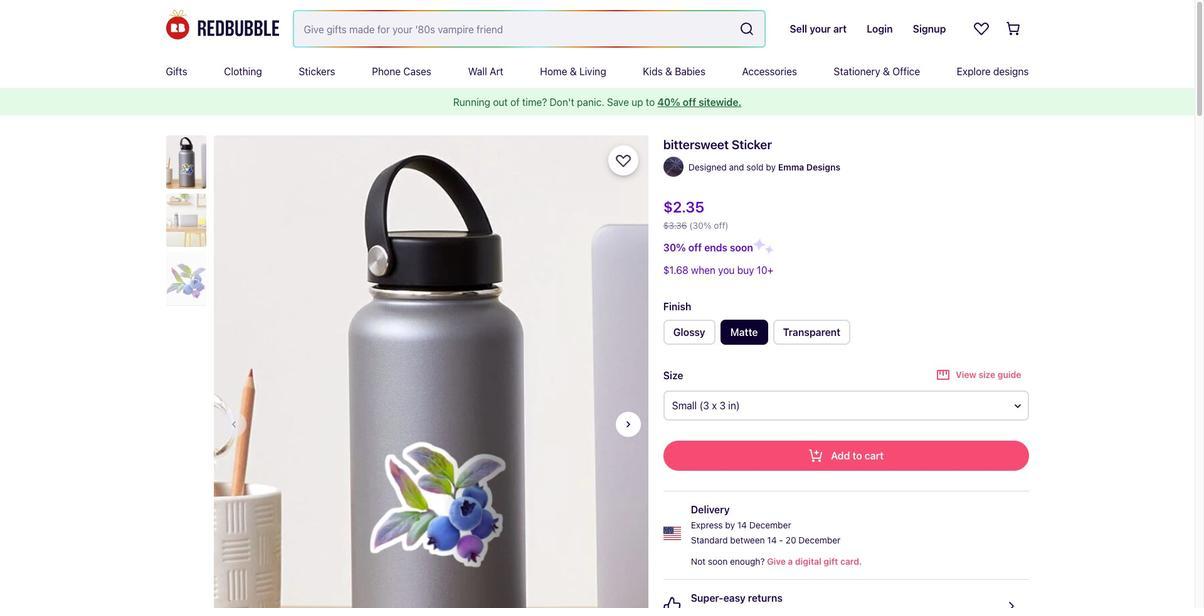 Task type: locate. For each thing, give the bounding box(es) containing it.
& left living
[[570, 66, 577, 77]]

accessories
[[743, 66, 797, 77]]

flag of us image
[[664, 525, 681, 542]]

don't
[[550, 97, 575, 108]]

14 up between
[[738, 520, 747, 531]]

& for living
[[570, 66, 577, 77]]

3 & from the left
[[883, 66, 890, 77]]

14
[[738, 520, 747, 531], [768, 535, 777, 546]]

home
[[540, 66, 568, 77]]

explore designs link
[[957, 55, 1029, 88]]

$1.68 when you buy 10+
[[664, 265, 774, 276]]

off right 40%
[[683, 97, 697, 108]]

of
[[511, 97, 520, 108]]

10+
[[757, 265, 774, 276]]

small (3 x 3 in) button
[[664, 391, 1029, 421]]

cases
[[404, 66, 432, 77]]

None field
[[294, 11, 765, 46]]

1 horizontal spatial 14
[[768, 535, 777, 546]]

1 vertical spatial by
[[726, 520, 735, 531]]

1 horizontal spatial december
[[799, 535, 841, 546]]

soon
[[730, 242, 753, 254], [708, 557, 728, 567]]

not
[[691, 557, 706, 567]]

delivery
[[691, 504, 730, 516]]

None radio
[[664, 320, 716, 345], [721, 320, 768, 345], [773, 320, 851, 345], [664, 320, 716, 345], [721, 320, 768, 345], [773, 320, 851, 345]]

a
[[788, 557, 793, 567]]

40%
[[658, 97, 681, 108]]

clothing
[[224, 66, 262, 77]]

kids & babies link
[[643, 55, 706, 88]]

finish option group
[[664, 320, 1029, 350]]

1 vertical spatial december
[[799, 535, 841, 546]]

by right sold
[[766, 162, 776, 173]]

wall art
[[468, 66, 504, 77]]

december up give a digital gift card. link
[[799, 535, 841, 546]]

soon right not
[[708, 557, 728, 567]]

living
[[580, 66, 607, 77]]

babies
[[675, 66, 706, 77]]

1 horizontal spatial by
[[766, 162, 776, 173]]

14 left -
[[768, 535, 777, 546]]

& left office
[[883, 66, 890, 77]]

1 horizontal spatial soon
[[730, 242, 753, 254]]

returns
[[748, 593, 783, 604]]

kids & babies
[[643, 66, 706, 77]]

1 & from the left
[[570, 66, 577, 77]]

by
[[766, 162, 776, 173], [726, 520, 735, 531]]

art
[[490, 66, 504, 77]]

super-
[[691, 593, 724, 604]]

0 vertical spatial december
[[750, 520, 792, 531]]

easy
[[724, 593, 746, 604]]

by up between
[[726, 520, 735, 531]]

$2.35 $3.36 (30% off)
[[664, 198, 729, 231]]

& right kids
[[666, 66, 673, 77]]

december up -
[[750, 520, 792, 531]]

(30%
[[690, 220, 712, 231]]

0 horizontal spatial &
[[570, 66, 577, 77]]

phone cases
[[372, 66, 432, 77]]

explore
[[957, 66, 991, 77]]

&
[[570, 66, 577, 77], [666, 66, 673, 77], [883, 66, 890, 77]]

off right the 30%
[[689, 242, 702, 254]]

running out of time? don't panic. save up to 40% off sitewide.
[[453, 97, 742, 108]]

soon up 'buy'
[[730, 242, 753, 254]]

0 vertical spatial 14
[[738, 520, 747, 531]]

30%
[[664, 242, 686, 254]]

bittersweet sticker
[[664, 137, 772, 152]]

menu bar
[[166, 55, 1029, 88]]

off
[[683, 97, 697, 108], [689, 242, 702, 254]]

designs
[[807, 162, 841, 173]]

clothing link
[[224, 55, 262, 88]]

2 & from the left
[[666, 66, 673, 77]]

1 horizontal spatial &
[[666, 66, 673, 77]]

super-easy returns link
[[664, 580, 1029, 609]]

give a digital gift card. link
[[765, 555, 863, 570]]

up
[[632, 97, 644, 108]]

kids
[[643, 66, 663, 77]]

delivery express by 14 december standard between 14 - 20 december
[[691, 504, 841, 546]]

when
[[691, 265, 716, 276]]

off)
[[714, 220, 729, 231]]

time?
[[523, 97, 547, 108]]

2 horizontal spatial &
[[883, 66, 890, 77]]

emma
[[779, 162, 805, 173]]

0 vertical spatial off
[[683, 97, 697, 108]]

0 horizontal spatial soon
[[708, 557, 728, 567]]

Search term search field
[[294, 11, 735, 46]]

0 horizontal spatial by
[[726, 520, 735, 531]]

give
[[768, 557, 786, 567]]

emma designs link
[[779, 160, 841, 175]]

designed
[[689, 162, 727, 173]]

bittersweet
[[664, 137, 729, 152]]

gift
[[824, 557, 839, 567]]

x
[[712, 400, 717, 412]]



Task type: describe. For each thing, give the bounding box(es) containing it.
0 horizontal spatial 14
[[738, 520, 747, 531]]

by inside delivery express by 14 december standard between 14 - 20 december
[[726, 520, 735, 531]]

gifts link
[[166, 55, 187, 88]]

image 1 of 3 group
[[214, 136, 649, 609]]

-
[[780, 535, 784, 546]]

you
[[719, 265, 735, 276]]

wall
[[468, 66, 487, 77]]

save
[[607, 97, 629, 108]]

stickers link
[[299, 55, 335, 88]]

$1.68
[[664, 265, 689, 276]]

between
[[731, 535, 765, 546]]

40% off sitewide. link
[[658, 97, 742, 108]]

designed and sold by emma designs
[[689, 162, 841, 173]]

office
[[893, 66, 921, 77]]

stationery & office link
[[834, 55, 921, 88]]

1 vertical spatial off
[[689, 242, 702, 254]]

home & living link
[[540, 55, 607, 88]]

1 vertical spatial soon
[[708, 557, 728, 567]]

(3
[[700, 400, 710, 412]]

standard
[[691, 535, 728, 546]]

out
[[493, 97, 508, 108]]

home & living
[[540, 66, 607, 77]]

buy
[[738, 265, 755, 276]]

and
[[729, 162, 745, 173]]

small
[[672, 400, 697, 412]]

& for office
[[883, 66, 890, 77]]

designs
[[994, 66, 1029, 77]]

to
[[646, 97, 655, 108]]

20
[[786, 535, 797, 546]]

stationery
[[834, 66, 881, 77]]

menu bar containing gifts
[[166, 55, 1029, 88]]

enough?
[[730, 557, 765, 567]]

0 horizontal spatial december
[[750, 520, 792, 531]]

running
[[453, 97, 491, 108]]

$2.35
[[664, 198, 705, 216]]

card.
[[841, 557, 863, 567]]

not soon enough? give a digital gift card.
[[691, 557, 863, 567]]

stickers
[[299, 66, 335, 77]]

stationery & office
[[834, 66, 921, 77]]

30% off ends soon
[[664, 242, 753, 254]]

sticker
[[732, 137, 772, 152]]

gifts
[[166, 66, 187, 77]]

size
[[664, 370, 684, 381]]

accessories link
[[743, 55, 797, 88]]

finish
[[664, 301, 692, 312]]

3
[[720, 400, 726, 412]]

phone cases link
[[372, 55, 432, 88]]

$3.36
[[664, 220, 687, 231]]

in)
[[729, 400, 740, 412]]

super-easy returns
[[691, 593, 783, 604]]

0 vertical spatial by
[[766, 162, 776, 173]]

phone
[[372, 66, 401, 77]]

panic.
[[577, 97, 605, 108]]

explore designs
[[957, 66, 1029, 77]]

sold
[[747, 162, 764, 173]]

wall art link
[[468, 55, 504, 88]]

0 vertical spatial soon
[[730, 242, 753, 254]]

small (3 x 3 in)
[[672, 400, 740, 412]]

sitewide.
[[699, 97, 742, 108]]

& for babies
[[666, 66, 673, 77]]

express
[[691, 520, 723, 531]]

digital
[[796, 557, 822, 567]]

1 vertical spatial 14
[[768, 535, 777, 546]]

ends
[[705, 242, 728, 254]]



Task type: vqa. For each thing, say whether or not it's contained in the screenshot.
products related to Jack-o'-lantern Costume Cat
no



